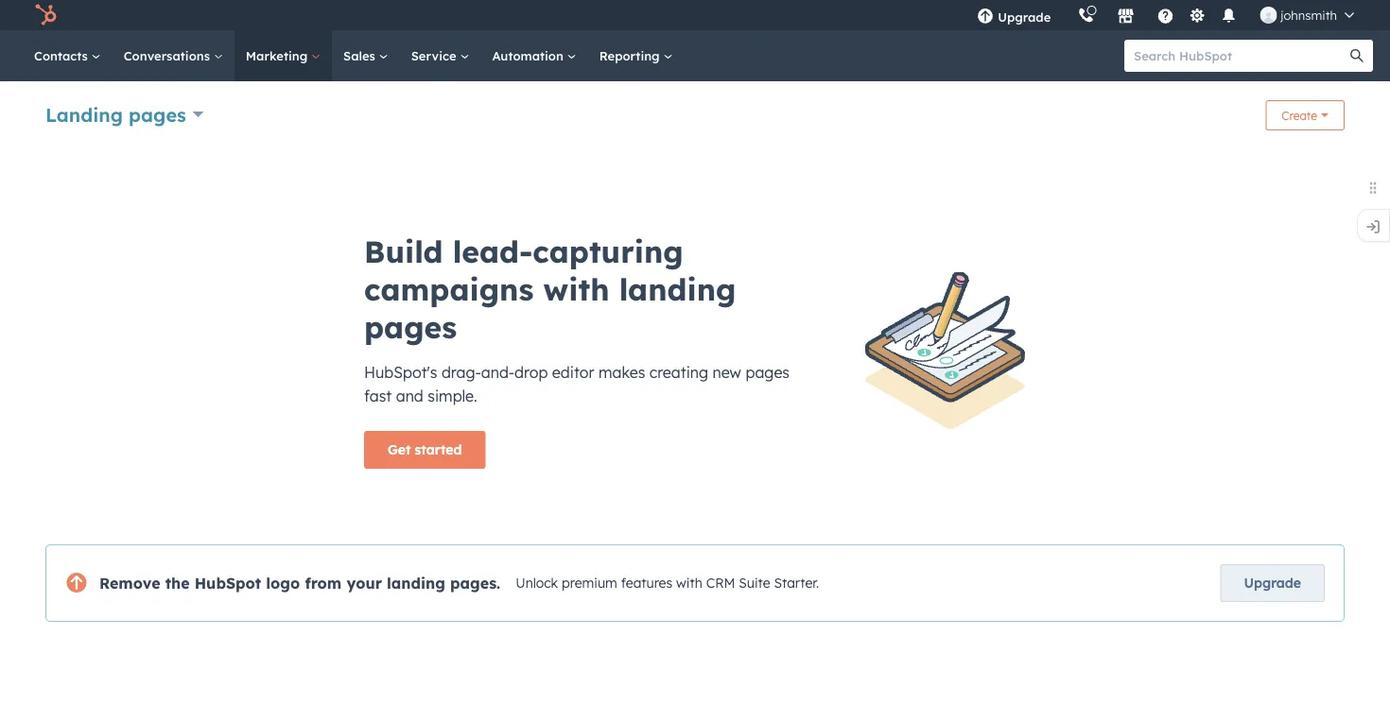 Task type: locate. For each thing, give the bounding box(es) containing it.
2 vertical spatial pages
[[746, 363, 790, 382]]

starter.
[[774, 575, 819, 592]]

landing pages button
[[45, 101, 204, 128]]

help image
[[1157, 9, 1174, 26]]

hubspot's
[[364, 363, 437, 382]]

sales link
[[332, 30, 400, 81]]

editor
[[552, 363, 594, 382]]

pages inside hubspot's drag-and-drop editor makes creating new pages fast and simple.
[[746, 363, 790, 382]]

0 vertical spatial upgrade
[[998, 9, 1051, 25]]

unlock premium features with crm suite starter.
[[516, 575, 819, 592]]

automation link
[[481, 30, 588, 81]]

upgrade image
[[977, 9, 994, 26]]

pages right new
[[746, 363, 790, 382]]

suite
[[739, 575, 771, 592]]

0 horizontal spatial pages
[[129, 103, 186, 126]]

help button
[[1150, 0, 1182, 30]]

menu
[[964, 0, 1368, 30]]

create button
[[1266, 100, 1345, 131]]

settings image
[[1189, 8, 1206, 25]]

1 horizontal spatial landing
[[619, 271, 736, 308]]

1 horizontal spatial pages
[[364, 308, 457, 346]]

makes
[[599, 363, 645, 382]]

remove
[[99, 574, 160, 593]]

pages up "hubspot's"
[[364, 308, 457, 346]]

with left crm
[[676, 575, 703, 592]]

conversations link
[[112, 30, 234, 81]]

1 horizontal spatial upgrade
[[1245, 575, 1302, 592]]

with
[[543, 271, 610, 308], [676, 575, 703, 592]]

0 horizontal spatial with
[[543, 271, 610, 308]]

and
[[396, 387, 424, 406]]

get
[[388, 442, 411, 458]]

2 horizontal spatial pages
[[746, 363, 790, 382]]

drop
[[515, 363, 548, 382]]

settings link
[[1186, 5, 1209, 25]]

0 horizontal spatial upgrade
[[998, 9, 1051, 25]]

with up editor
[[543, 271, 610, 308]]

landing inside build lead-capturing campaigns with landing pages
[[619, 271, 736, 308]]

marketing link
[[234, 30, 332, 81]]

upgrade
[[998, 9, 1051, 25], [1245, 575, 1302, 592]]

landing pages banner
[[45, 95, 1345, 138]]

Search HubSpot search field
[[1125, 40, 1357, 72]]

hubspot link
[[23, 4, 71, 26]]

lead-
[[453, 233, 533, 271]]

fast
[[364, 387, 392, 406]]

0 vertical spatial pages
[[129, 103, 186, 126]]

1 horizontal spatial with
[[676, 575, 703, 592]]

logo
[[266, 574, 300, 593]]

1 vertical spatial pages
[[364, 308, 457, 346]]

landing pages
[[45, 103, 186, 126]]

marketplaces image
[[1118, 9, 1135, 26]]

1 vertical spatial landing
[[387, 574, 445, 593]]

and-
[[481, 363, 515, 382]]

johnsmith
[[1281, 7, 1338, 23]]

0 vertical spatial landing
[[619, 271, 736, 308]]

landing right the your
[[387, 574, 445, 593]]

0 vertical spatial with
[[543, 271, 610, 308]]

create
[[1282, 108, 1318, 123]]

johnsmith button
[[1249, 0, 1366, 30]]

landing up creating
[[619, 271, 736, 308]]

pages inside build lead-capturing campaigns with landing pages
[[364, 308, 457, 346]]

build
[[364, 233, 443, 271]]

pages down 'conversations'
[[129, 103, 186, 126]]

contacts link
[[23, 30, 112, 81]]

service link
[[400, 30, 481, 81]]

pages
[[129, 103, 186, 126], [364, 308, 457, 346], [746, 363, 790, 382]]

reporting
[[600, 48, 664, 63]]

creating
[[650, 363, 709, 382]]

premium
[[562, 575, 618, 592]]

landing
[[619, 271, 736, 308], [387, 574, 445, 593]]

landing
[[45, 103, 123, 126]]

john smith image
[[1260, 7, 1277, 24]]



Task type: describe. For each thing, give the bounding box(es) containing it.
0 horizontal spatial landing
[[387, 574, 445, 593]]

your
[[347, 574, 382, 593]]

get started button
[[364, 431, 486, 469]]

hubspot image
[[34, 4, 57, 26]]

pages inside popup button
[[129, 103, 186, 126]]

contacts
[[34, 48, 91, 63]]

search button
[[1341, 40, 1374, 72]]

reporting link
[[588, 30, 684, 81]]

sales
[[343, 48, 379, 63]]

automation
[[492, 48, 567, 63]]

campaigns
[[364, 271, 534, 308]]

remove the hubspot logo from your landing pages.
[[99, 574, 501, 593]]

menu containing johnsmith
[[964, 0, 1368, 30]]

new
[[713, 363, 742, 382]]

notifications image
[[1221, 9, 1238, 26]]

search image
[[1351, 49, 1364, 62]]

crm
[[706, 575, 735, 592]]

hubspot
[[195, 574, 261, 593]]

marketing
[[246, 48, 311, 63]]

marketplaces button
[[1106, 0, 1146, 30]]

calling icon button
[[1070, 3, 1102, 28]]

from
[[305, 574, 342, 593]]

upgrade link
[[1221, 565, 1325, 603]]

with inside build lead-capturing campaigns with landing pages
[[543, 271, 610, 308]]

unlock
[[516, 575, 558, 592]]

service
[[411, 48, 460, 63]]

calling icon image
[[1078, 7, 1095, 24]]

started
[[415, 442, 462, 458]]

simple.
[[428, 387, 477, 406]]

capturing
[[533, 233, 684, 271]]

the
[[165, 574, 190, 593]]

drag-
[[442, 363, 481, 382]]

get started
[[388, 442, 462, 458]]

pages.
[[450, 574, 501, 593]]

1 vertical spatial with
[[676, 575, 703, 592]]

1 vertical spatial upgrade
[[1245, 575, 1302, 592]]

build lead-capturing campaigns with landing pages
[[364, 233, 736, 346]]

features
[[621, 575, 673, 592]]

notifications button
[[1213, 0, 1245, 30]]

hubspot's drag-and-drop editor makes creating new pages fast and simple.
[[364, 363, 790, 406]]

conversations
[[124, 48, 214, 63]]



Task type: vqa. For each thing, say whether or not it's contained in the screenshot.
Lead-
yes



